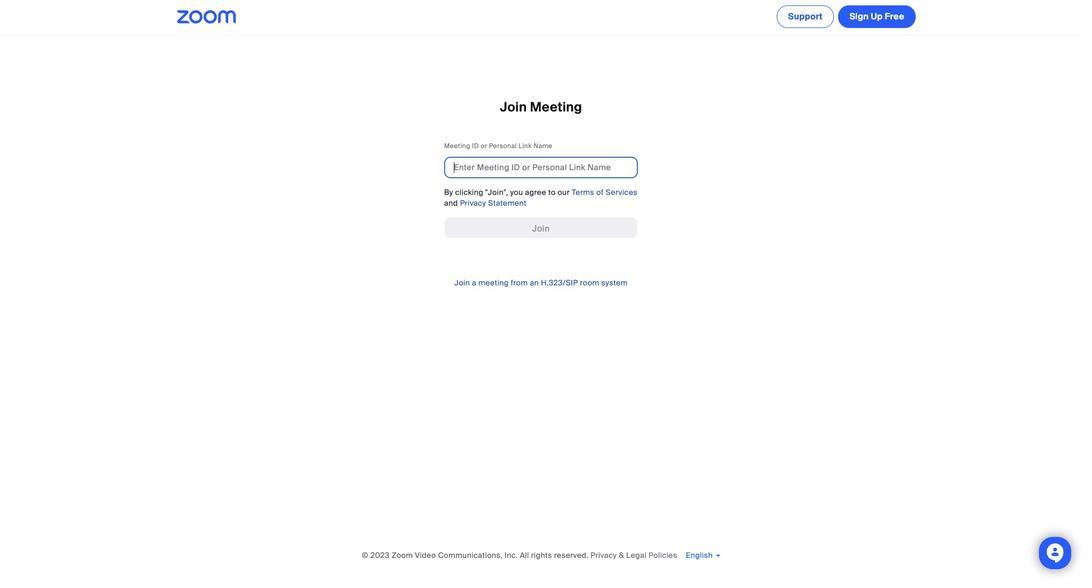 Task type: describe. For each thing, give the bounding box(es) containing it.
up
[[872, 11, 883, 22]]

©
[[362, 551, 369, 560]]

our
[[558, 187, 570, 197]]

join a meeting from an h.323/sip room system link
[[455, 278, 628, 287]]

join a meeting from an h.323/sip room system
[[455, 278, 628, 287]]

2023
[[371, 551, 390, 560]]

support
[[789, 11, 823, 22]]

policies
[[649, 551, 678, 560]]

Meeting ID or Personal Link Name text field
[[445, 157, 638, 178]]

join for join a meeting from an h.323/sip room system
[[455, 278, 470, 287]]

video
[[415, 551, 436, 560]]

and
[[445, 198, 458, 208]]

zoom
[[392, 551, 413, 560]]

an
[[530, 278, 539, 287]]

inc.
[[505, 551, 518, 560]]

to
[[549, 187, 556, 197]]

sign up free
[[850, 11, 905, 22]]

clicking
[[456, 187, 484, 197]]

privacy statement link
[[460, 198, 527, 208]]

sign
[[850, 11, 869, 22]]

id
[[472, 142, 479, 151]]

banner containing support
[[164, 0, 919, 30]]

by
[[445, 187, 454, 197]]

link
[[519, 142, 532, 151]]

from
[[511, 278, 528, 287]]

legal
[[627, 551, 647, 560]]

join button
[[445, 217, 638, 238]]

join for join
[[533, 223, 550, 234]]

communications,
[[438, 551, 503, 560]]

a
[[472, 278, 477, 287]]

"join",
[[486, 187, 509, 197]]

terms
[[572, 187, 595, 197]]

sign up free button
[[839, 5, 916, 28]]

0 horizontal spatial meeting
[[445, 142, 471, 151]]

support link
[[777, 5, 835, 28]]

english button
[[686, 551, 721, 560]]



Task type: vqa. For each thing, say whether or not it's contained in the screenshot.
join to the top
yes



Task type: locate. For each thing, give the bounding box(es) containing it.
privacy & legal policies link
[[591, 551, 678, 560]]

agree
[[525, 187, 547, 197]]

© 2023 zoom video communications, inc. all rights reserved. privacy & legal policies
[[362, 551, 678, 560]]

meeting id or personal link name
[[445, 142, 553, 151]]

1 vertical spatial join
[[533, 223, 550, 234]]

h.323/sip
[[541, 278, 579, 287]]

1 horizontal spatial meeting
[[530, 99, 583, 115]]

0 vertical spatial privacy
[[460, 198, 487, 208]]

privacy down clicking
[[460, 198, 487, 208]]

2 vertical spatial join
[[455, 278, 470, 287]]

join for join meeting
[[500, 99, 527, 115]]

privacy inside by clicking "join", you agree to our terms of services and privacy statement
[[460, 198, 487, 208]]

&
[[619, 551, 625, 560]]

room
[[581, 278, 600, 287]]

by clicking "join", you agree to our terms of services and privacy statement
[[445, 187, 638, 208]]

personal
[[489, 142, 517, 151]]

1 horizontal spatial join
[[500, 99, 527, 115]]

join meeting
[[500, 99, 583, 115]]

free
[[886, 11, 905, 22]]

meeting
[[530, 99, 583, 115], [445, 142, 471, 151]]

privacy
[[460, 198, 487, 208], [591, 551, 617, 560]]

join up "personal" at the left top of the page
[[500, 99, 527, 115]]

meetings navigation
[[775, 0, 919, 30]]

join inside button
[[533, 223, 550, 234]]

zoom logo image
[[177, 10, 236, 24]]

meeting left id at the top left of page
[[445, 142, 471, 151]]

system
[[602, 278, 628, 287]]

0 horizontal spatial join
[[455, 278, 470, 287]]

all
[[520, 551, 529, 560]]

statement
[[489, 198, 527, 208]]

1 vertical spatial meeting
[[445, 142, 471, 151]]

english
[[686, 551, 713, 560]]

join
[[500, 99, 527, 115], [533, 223, 550, 234], [455, 278, 470, 287]]

meeting up name
[[530, 99, 583, 115]]

0 vertical spatial join
[[500, 99, 527, 115]]

0 horizontal spatial privacy
[[460, 198, 487, 208]]

you
[[511, 187, 523, 197]]

0 vertical spatial meeting
[[530, 99, 583, 115]]

join left a at top
[[455, 278, 470, 287]]

1 vertical spatial privacy
[[591, 551, 617, 560]]

privacy left &
[[591, 551, 617, 560]]

name
[[534, 142, 553, 151]]

of
[[597, 187, 604, 197]]

banner
[[164, 0, 919, 30]]

or
[[481, 142, 488, 151]]

rights
[[531, 551, 553, 560]]

meeting
[[479, 278, 509, 287]]

1 horizontal spatial privacy
[[591, 551, 617, 560]]

2 horizontal spatial join
[[533, 223, 550, 234]]

terms of services link
[[572, 187, 638, 197]]

join down by clicking "join", you agree to our terms of services and privacy statement
[[533, 223, 550, 234]]

reserved.
[[555, 551, 589, 560]]

services
[[606, 187, 638, 197]]



